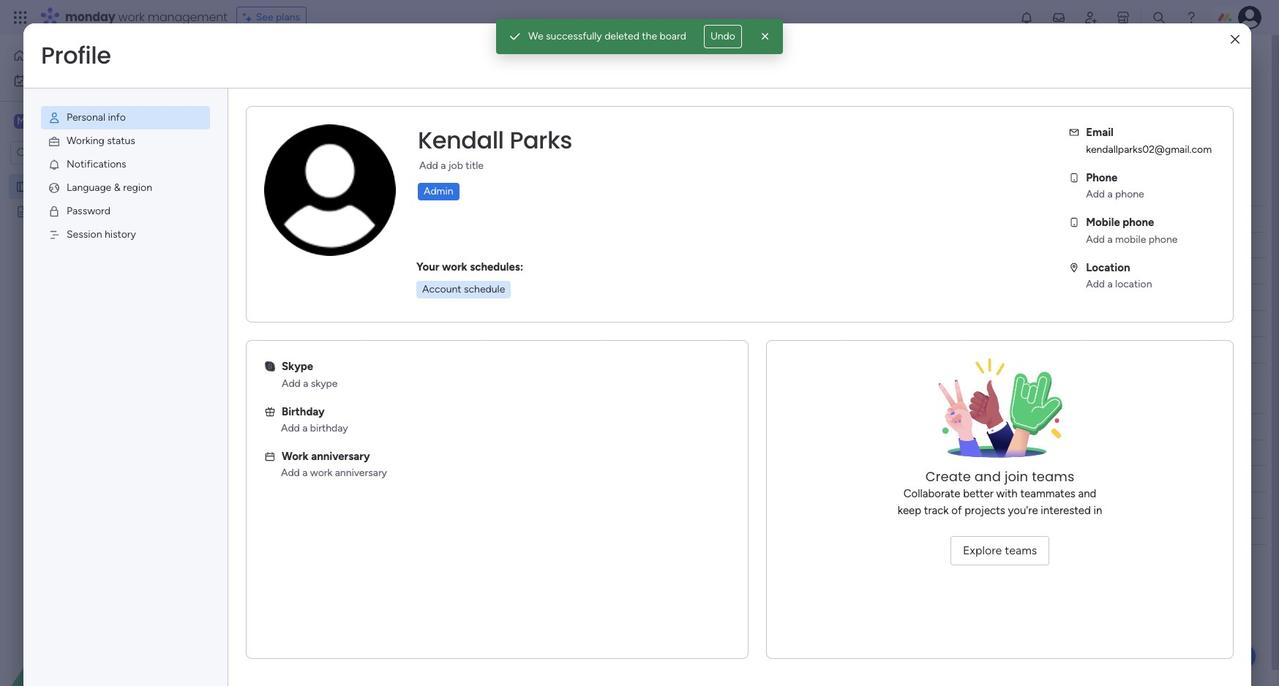 Task type: describe. For each thing, give the bounding box(es) containing it.
v2 search image
[[315, 145, 326, 161]]

this week
[[252, 182, 317, 200]]

Next week field
[[248, 389, 323, 408]]

help
[[1217, 650, 1243, 664]]

where
[[569, 81, 598, 94]]

1 horizontal spatial of
[[557, 81, 567, 94]]

working status image
[[48, 135, 61, 148]]

history
[[105, 228, 136, 241]]

monday
[[65, 9, 115, 26]]

public board image
[[15, 179, 29, 193]]

main workspace
[[34, 114, 120, 128]]

schedule
[[464, 283, 505, 296]]

person button
[[378, 141, 441, 165]]

add a birthday
[[281, 422, 348, 435]]

location
[[1115, 278, 1152, 291]]

work inside popup button
[[310, 467, 332, 479]]

meeting
[[34, 205, 72, 217]]

personal info image
[[48, 111, 61, 124]]

add for add new group
[[250, 577, 269, 589]]

proposal
[[321, 474, 361, 486]]

notifications
[[67, 158, 126, 171]]

next week
[[252, 389, 319, 408]]

new
[[272, 577, 291, 589]]

successfully
[[546, 30, 602, 42]]

add a mobile phone button
[[1070, 231, 1216, 248]]

stands.
[[659, 81, 691, 94]]

your work schedules:
[[416, 260, 523, 273]]

1 vertical spatial and
[[975, 468, 1001, 486]]

deleted
[[605, 30, 640, 42]]

see plans
[[256, 11, 300, 23]]

see more
[[667, 81, 711, 93]]

1 vertical spatial board
[[72, 180, 98, 192]]

language & region image
[[48, 182, 61, 195]]

add a skype
[[282, 377, 338, 390]]

notifications image inside menu item
[[48, 158, 61, 171]]

new
[[228, 146, 249, 159]]

This week field
[[248, 182, 320, 201]]

workspace
[[62, 114, 120, 128]]

password menu item
[[41, 200, 210, 223]]

teammates
[[1021, 487, 1076, 501]]

picture
[[313, 209, 344, 220]]

add a location button
[[1070, 276, 1216, 293]]

a inside kendall parks add a job title
[[441, 160, 446, 172]]

your
[[416, 260, 439, 273]]

a for add a work anniversary
[[302, 467, 308, 479]]

join
[[1005, 468, 1028, 486]]

integrate button
[[988, 99, 1130, 130]]

1 vertical spatial phone
[[1123, 216, 1155, 229]]

week for this week
[[282, 182, 317, 200]]

personal info
[[67, 111, 126, 124]]

a for add a birthday
[[302, 422, 308, 435]]

change profile picture
[[297, 197, 360, 220]]

work for monday
[[118, 9, 145, 26]]

password
[[67, 205, 111, 217]]

meeting notes
[[34, 205, 103, 217]]

session history image
[[48, 228, 61, 242]]

explore teams
[[963, 544, 1037, 558]]

task for this week
[[348, 212, 368, 225]]

weekly
[[309, 239, 341, 252]]

monday work management
[[65, 9, 227, 26]]

2 vertical spatial and
[[1078, 487, 1097, 501]]

interested
[[1041, 504, 1091, 517]]

set
[[427, 81, 441, 94]]

add a job title button
[[416, 158, 540, 174]]

see more link
[[666, 80, 713, 94]]

add new group
[[250, 577, 321, 589]]

language & region menu item
[[41, 176, 210, 200]]

profile
[[333, 197, 360, 207]]

teams inside create and join teams collaborate better with teammates and keep track of projects you're interested in
[[1032, 468, 1075, 486]]

schedules:
[[470, 260, 523, 273]]

1 horizontal spatial board
[[660, 30, 686, 42]]

0 vertical spatial phone
[[1115, 188, 1145, 201]]

add a skype button
[[265, 375, 730, 392]]

filter
[[469, 147, 492, 159]]

task for next week
[[348, 420, 368, 433]]

home
[[32, 49, 60, 61]]

workspace image
[[14, 113, 29, 130]]

table
[[269, 108, 293, 120]]

mobile phone
[[1086, 216, 1155, 229]]

work
[[282, 450, 309, 463]]

Search field
[[326, 143, 370, 163]]

a for add a mobile phone
[[1108, 233, 1113, 246]]

account schedule
[[422, 283, 505, 296]]

add a location button
[[1081, 277, 1206, 293]]

integrate
[[1013, 108, 1055, 120]]

your
[[600, 81, 620, 94]]

select product image
[[13, 10, 28, 25]]

birthday
[[310, 422, 348, 435]]

birthday
[[282, 405, 325, 418]]

create for and
[[926, 468, 971, 486]]

my for my work
[[34, 74, 48, 86]]

my first board
[[34, 180, 98, 192]]

add for add a mobile phone
[[1086, 233, 1105, 246]]

set
[[277, 239, 292, 252]]

filter button
[[446, 141, 515, 165]]

sort button
[[519, 141, 571, 165]]

lottie animation element
[[0, 539, 187, 687]]

explore
[[963, 544, 1002, 558]]

task
[[252, 146, 270, 159]]

phone
[[1086, 171, 1118, 184]]

of inside create and join teams collaborate better with teammates and keep track of projects you're interested in
[[952, 504, 962, 517]]

add a mobile phone button
[[1081, 232, 1206, 248]]

add for add a work anniversary
[[281, 467, 300, 479]]

job
[[449, 160, 463, 172]]

week for next week
[[285, 389, 319, 408]]

a for add a phone
[[1108, 188, 1113, 201]]

account
[[422, 283, 461, 296]]

track inside create and join teams collaborate better with teammates and keep track of projects you're interested in
[[924, 504, 949, 517]]

better
[[963, 487, 994, 501]]

main for main table
[[244, 108, 266, 120]]



Task type: locate. For each thing, give the bounding box(es) containing it.
add a skype button
[[277, 376, 401, 392]]

week inside next week field
[[285, 389, 319, 408]]

anniversary
[[311, 450, 370, 463], [335, 467, 387, 479]]

main for main workspace
[[34, 114, 59, 128]]

a left skype
[[303, 377, 308, 390]]

0 horizontal spatial of
[[305, 81, 315, 94]]

create for poster
[[277, 447, 308, 460]]

add down phone
[[1086, 188, 1105, 201]]

mobile
[[1086, 216, 1120, 229]]

notifications image
[[1020, 10, 1034, 25], [48, 158, 61, 171]]

management
[[148, 9, 227, 26]]

a
[[441, 160, 446, 172], [1108, 188, 1113, 201], [1108, 233, 1113, 246], [1108, 278, 1113, 291], [303, 377, 308, 390], [302, 422, 308, 435], [302, 467, 308, 479]]

of
[[305, 81, 315, 94], [557, 81, 567, 94], [952, 504, 962, 517]]

plans
[[276, 11, 300, 23]]

notes
[[75, 205, 103, 217]]

phone right mobile
[[1149, 233, 1178, 246]]

workspace selection element
[[14, 113, 122, 132]]

create up collaborate
[[926, 468, 971, 486]]

any
[[263, 81, 279, 94]]

track
[[531, 81, 554, 94], [924, 504, 949, 517]]

board right the
[[660, 30, 686, 42]]

kendall parks add a job title
[[418, 124, 572, 172]]

see left more
[[667, 81, 685, 93]]

work up account schedule
[[442, 260, 467, 273]]

search everything image
[[1152, 10, 1167, 25]]

undo
[[711, 30, 736, 42]]

0 horizontal spatial track
[[531, 81, 554, 94]]

1 vertical spatial week
[[285, 389, 319, 408]]

and up better
[[975, 468, 1001, 486]]

public board image
[[15, 204, 29, 218]]

2 vertical spatial phone
[[1149, 233, 1178, 246]]

2 horizontal spatial of
[[952, 504, 962, 517]]

1 horizontal spatial create
[[926, 468, 971, 486]]

a down 'mobile'
[[1108, 233, 1113, 246]]

kendall
[[418, 124, 504, 157]]

add down the work
[[281, 467, 300, 479]]

Search in workspace field
[[31, 145, 122, 161]]

project.
[[317, 81, 353, 94]]

0 vertical spatial anniversary
[[311, 450, 370, 463]]

week inside this week field
[[282, 182, 317, 200]]

close image
[[758, 29, 773, 44], [1231, 34, 1240, 45]]

list box
[[0, 171, 187, 421]]

password image
[[48, 205, 61, 218]]

angle down image
[[283, 147, 290, 158]]

track down collaborate
[[924, 504, 949, 517]]

create and join teams collaborate better with teammates and keep track of projects you're interested in
[[898, 468, 1102, 517]]

projects
[[965, 504, 1006, 517]]

close image right undo button on the top of the page
[[758, 29, 773, 44]]

close image down kendall parks image
[[1231, 34, 1240, 45]]

we
[[528, 30, 544, 42]]

add a birthday button
[[265, 420, 730, 437]]

0 horizontal spatial close image
[[758, 29, 773, 44]]

a down the work
[[302, 467, 308, 479]]

session
[[67, 228, 102, 241]]

1 vertical spatial track
[[924, 504, 949, 517]]

main inside "workspace selection" element
[[34, 114, 59, 128]]

and
[[487, 81, 504, 94], [975, 468, 1001, 486], [1078, 487, 1097, 501]]

2 horizontal spatial and
[[1078, 487, 1097, 501]]

1 task from the top
[[348, 212, 368, 225]]

option
[[0, 173, 187, 176]]

work inside "option"
[[50, 74, 73, 86]]

add for add a location
[[1086, 278, 1105, 291]]

0 horizontal spatial main
[[34, 114, 59, 128]]

list box containing my first board
[[0, 171, 187, 421]]

research
[[277, 474, 319, 486]]

personal info menu item
[[41, 106, 210, 130]]

my for my first board
[[34, 180, 48, 192]]

anniversary up add a work anniversary
[[311, 450, 370, 463]]

0 vertical spatial my
[[34, 74, 48, 86]]

calendar button
[[304, 102, 367, 126]]

create
[[277, 447, 308, 460], [926, 468, 971, 486]]

create poster
[[277, 447, 340, 460]]

research proposal
[[277, 474, 361, 486]]

kendallparks02@gmail.com button
[[1070, 141, 1216, 158]]

work down profile
[[50, 74, 73, 86]]

home option
[[9, 44, 178, 67]]

manage any type of project. assign owners, set timelines and keep track of where your project stands.
[[224, 81, 691, 94]]

collapse board header image
[[1235, 108, 1246, 120]]

add a phone button
[[1070, 186, 1216, 203]]

0 vertical spatial teams
[[1032, 468, 1075, 486]]

lottie animation image
[[0, 539, 187, 687]]

sort
[[543, 147, 562, 159]]

0 horizontal spatial and
[[487, 81, 504, 94]]

keep inside create and join teams collaborate better with teammates and keep track of projects you're interested in
[[898, 504, 922, 517]]

1 horizontal spatial track
[[924, 504, 949, 517]]

1 vertical spatial see
[[667, 81, 685, 93]]

notifications menu item
[[41, 153, 210, 176]]

0 horizontal spatial notifications image
[[48, 158, 61, 171]]

track left where
[[531, 81, 554, 94]]

add
[[419, 160, 438, 172], [1086, 188, 1105, 201], [1086, 233, 1105, 246], [1086, 278, 1105, 291], [282, 377, 301, 390], [281, 422, 300, 435], [281, 467, 300, 479], [250, 577, 269, 589]]

1 vertical spatial notifications image
[[48, 158, 61, 171]]

of left the projects
[[952, 504, 962, 517]]

keep down collaborate
[[898, 504, 922, 517]]

a for add a location
[[1108, 278, 1113, 291]]

timelines
[[443, 81, 485, 94]]

in
[[1094, 504, 1102, 517]]

add a phone button
[[1081, 187, 1206, 203]]

1 vertical spatial task
[[348, 420, 368, 433]]

Kendall Parks field
[[414, 124, 576, 157]]

group
[[293, 577, 321, 589]]

work right monday
[[118, 9, 145, 26]]

main
[[244, 108, 266, 120], [34, 114, 59, 128]]

my work option
[[9, 69, 178, 92]]

first
[[51, 180, 69, 192]]

0 vertical spatial board
[[660, 30, 686, 42]]

parks
[[510, 124, 572, 157]]

notifications image left update feed image at top right
[[1020, 10, 1034, 25]]

add left new at the left bottom of the page
[[250, 577, 269, 589]]

1 horizontal spatial and
[[975, 468, 1001, 486]]

a inside dropdown button
[[1108, 278, 1113, 291]]

see for see plans
[[256, 11, 273, 23]]

explore teams button
[[951, 536, 1050, 566]]

main up the working status icon
[[34, 114, 59, 128]]

0 vertical spatial notifications image
[[1020, 10, 1034, 25]]

info
[[108, 111, 126, 124]]

phone up mobile phone
[[1115, 188, 1145, 201]]

add for add a skype
[[282, 377, 301, 390]]

my left first
[[34, 180, 48, 192]]

week
[[282, 182, 317, 200], [285, 389, 319, 408]]

1 horizontal spatial close image
[[1231, 34, 1240, 45]]

and right timelines
[[487, 81, 504, 94]]

a for add a skype
[[303, 377, 308, 390]]

meeting
[[343, 239, 381, 252]]

menu menu
[[23, 89, 228, 264]]

1 horizontal spatial see
[[667, 81, 685, 93]]

phone up add a mobile phone popup button
[[1123, 216, 1155, 229]]

arrow down image
[[497, 144, 515, 162]]

and up in
[[1078, 487, 1097, 501]]

new task button
[[222, 141, 276, 165]]

work for my
[[50, 74, 73, 86]]

keep right timelines
[[507, 81, 529, 94]]

add a location
[[1086, 278, 1152, 291]]

type
[[282, 81, 303, 94]]

0 vertical spatial keep
[[507, 81, 529, 94]]

see left "plans"
[[256, 11, 273, 23]]

add down 'birthday'
[[281, 422, 300, 435]]

0 horizontal spatial board
[[72, 180, 98, 192]]

1 vertical spatial keep
[[898, 504, 922, 517]]

email
[[1086, 126, 1114, 139]]

add down skype
[[282, 377, 301, 390]]

add a phone
[[1086, 188, 1145, 201]]

my inside my work "option"
[[34, 74, 48, 86]]

language
[[67, 182, 111, 194]]

1 vertical spatial anniversary
[[335, 467, 387, 479]]

you're
[[1008, 504, 1038, 517]]

1 vertical spatial my
[[34, 180, 48, 192]]

teams inside "button"
[[1005, 544, 1037, 558]]

owners,
[[388, 81, 424, 94]]

work for your
[[442, 260, 467, 273]]

anniversary down work anniversary in the bottom of the page
[[335, 467, 387, 479]]

0 vertical spatial week
[[282, 182, 317, 200]]

0 vertical spatial task
[[348, 212, 368, 225]]

collaborate
[[904, 487, 961, 501]]

profile
[[41, 39, 111, 72]]

person
[[401, 147, 432, 159]]

no teams image
[[927, 359, 1073, 468]]

main left table
[[244, 108, 266, 120]]

0 horizontal spatial create
[[277, 447, 308, 460]]

add inside kendall parks add a job title
[[419, 160, 438, 172]]

create up research
[[277, 447, 308, 460]]

create inside create and join teams collaborate better with teammates and keep track of projects you're interested in
[[926, 468, 971, 486]]

working status menu item
[[41, 130, 210, 153]]

location
[[1086, 261, 1130, 274]]

0 vertical spatial and
[[487, 81, 504, 94]]

add for add a birthday
[[281, 422, 300, 435]]

account schedule button
[[416, 281, 511, 299]]

help image
[[1184, 10, 1199, 25]]

kendallparks02@gmail.com
[[1086, 143, 1212, 156]]

session history menu item
[[41, 223, 210, 247]]

task
[[348, 212, 368, 225], [348, 420, 368, 433]]

&
[[114, 182, 121, 194]]

1 horizontal spatial main
[[244, 108, 266, 120]]

add view image
[[376, 109, 382, 120]]

0 vertical spatial create
[[277, 447, 308, 460]]

teams right the explore
[[1005, 544, 1037, 558]]

invite members image
[[1084, 10, 1099, 25]]

undo button
[[704, 25, 742, 48]]

poster
[[310, 447, 340, 460]]

mobile
[[1115, 233, 1146, 246]]

alert containing we successfully deleted the board
[[496, 19, 783, 54]]

title
[[466, 160, 484, 172]]

1 vertical spatial teams
[[1005, 544, 1037, 558]]

alert
[[496, 19, 783, 54]]

1 horizontal spatial keep
[[898, 504, 922, 517]]

0 horizontal spatial keep
[[507, 81, 529, 94]]

update feed image
[[1052, 10, 1066, 25]]

work down work anniversary in the bottom of the page
[[310, 467, 332, 479]]

more
[[687, 81, 711, 93]]

2 task from the top
[[348, 420, 368, 433]]

of right type
[[305, 81, 315, 94]]

session history
[[67, 228, 136, 241]]

calendar
[[315, 108, 356, 120]]

task down "profile"
[[348, 212, 368, 225]]

kendall parks image
[[1238, 6, 1262, 29]]

next
[[252, 389, 281, 408]]

working status
[[67, 135, 135, 147]]

monday marketplace image
[[1116, 10, 1131, 25]]

0 vertical spatial track
[[531, 81, 554, 94]]

admin
[[424, 185, 453, 198]]

notifications image up first
[[48, 158, 61, 171]]

see inside button
[[256, 11, 273, 23]]

a down location
[[1108, 278, 1113, 291]]

status
[[107, 135, 135, 147]]

personal
[[67, 111, 105, 124]]

0 vertical spatial see
[[256, 11, 273, 23]]

add down location
[[1086, 278, 1105, 291]]

main table button
[[222, 102, 304, 126]]

board down notifications
[[72, 180, 98, 192]]

language & region
[[67, 182, 152, 194]]

add down person
[[419, 160, 438, 172]]

see for see more
[[667, 81, 685, 93]]

a left job
[[441, 160, 446, 172]]

of left where
[[557, 81, 567, 94]]

add inside dropdown button
[[1086, 278, 1105, 291]]

up
[[295, 239, 307, 252]]

a down phone
[[1108, 188, 1113, 201]]

keep
[[507, 81, 529, 94], [898, 504, 922, 517]]

add a work anniversary
[[281, 467, 387, 479]]

teams up teammates
[[1032, 468, 1075, 486]]

add for add a phone
[[1086, 188, 1105, 201]]

1 vertical spatial create
[[926, 468, 971, 486]]

task right birthday
[[348, 420, 368, 433]]

main inside button
[[244, 108, 266, 120]]

my work
[[34, 74, 73, 86]]

automate
[[1162, 108, 1208, 120]]

my down home
[[34, 74, 48, 86]]

anniversary inside popup button
[[335, 467, 387, 479]]

phone
[[1115, 188, 1145, 201], [1123, 216, 1155, 229], [1149, 233, 1178, 246]]

a down 'birthday'
[[302, 422, 308, 435]]

work anniversary
[[282, 450, 370, 463]]

0 horizontal spatial see
[[256, 11, 273, 23]]

kendallparks02@gmail.com button
[[1081, 142, 1216, 158]]

1 horizontal spatial notifications image
[[1020, 10, 1034, 25]]

add down 'mobile'
[[1086, 233, 1105, 246]]



Task type: vqa. For each thing, say whether or not it's contained in the screenshot.
bottom phone
yes



